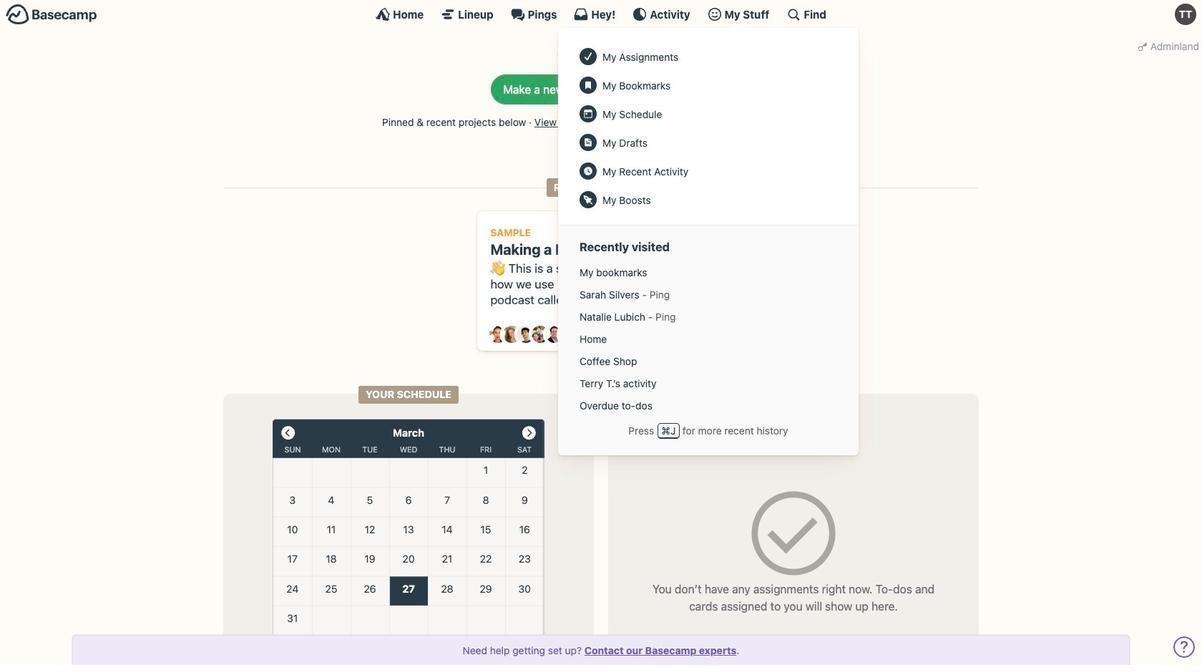 Task type: vqa. For each thing, say whether or not it's contained in the screenshot.
Sarah Silvers image
no



Task type: describe. For each thing, give the bounding box(es) containing it.
recently visited pages element
[[573, 261, 845, 417]]

keyboard shortcut: ⌘ + / image
[[787, 7, 801, 21]]

main element
[[0, 0, 1203, 455]]

annie bryan image
[[489, 326, 507, 343]]

victor cooper image
[[588, 326, 606, 343]]

my stuff element
[[573, 42, 845, 214]]



Task type: locate. For each thing, give the bounding box(es) containing it.
josh fiske image
[[546, 326, 563, 343]]

terry turtle image
[[1176, 4, 1197, 25]]

jennifer young image
[[532, 326, 549, 343]]

nicole katz image
[[560, 326, 577, 343]]

switch accounts image
[[6, 4, 97, 26]]

steve marsh image
[[574, 326, 592, 343]]

cheryl walters image
[[504, 326, 521, 343]]

jared davis image
[[518, 326, 535, 343]]



